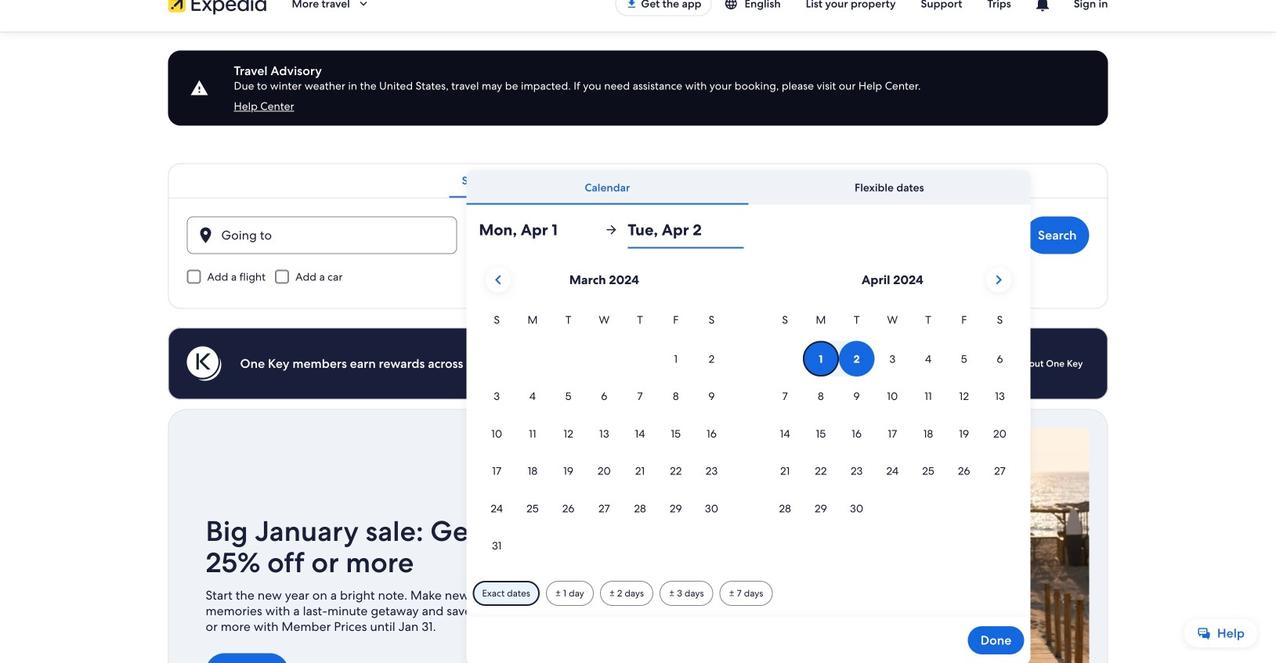 Task type: vqa. For each thing, say whether or not it's contained in the screenshot.
March 2024 element
yes



Task type: describe. For each thing, give the bounding box(es) containing it.
directional image
[[605, 223, 619, 237]]

expedia logo image
[[168, 0, 267, 15]]

download the app button image
[[626, 0, 638, 10]]

travel alert notification region
[[149, 32, 1128, 126]]

previous month image
[[489, 271, 508, 290]]

next month image
[[990, 271, 1009, 290]]

communication center icon image
[[1034, 0, 1053, 13]]



Task type: locate. For each thing, give the bounding box(es) containing it.
small image
[[725, 0, 745, 11]]

application
[[479, 261, 1019, 566]]

april 2024 element
[[768, 312, 1019, 528]]

march 2024 element
[[479, 312, 730, 566]]

tab list
[[168, 163, 1109, 198], [467, 170, 1031, 205]]

more travel image
[[357, 0, 371, 11]]

main content
[[0, 32, 1277, 664]]



